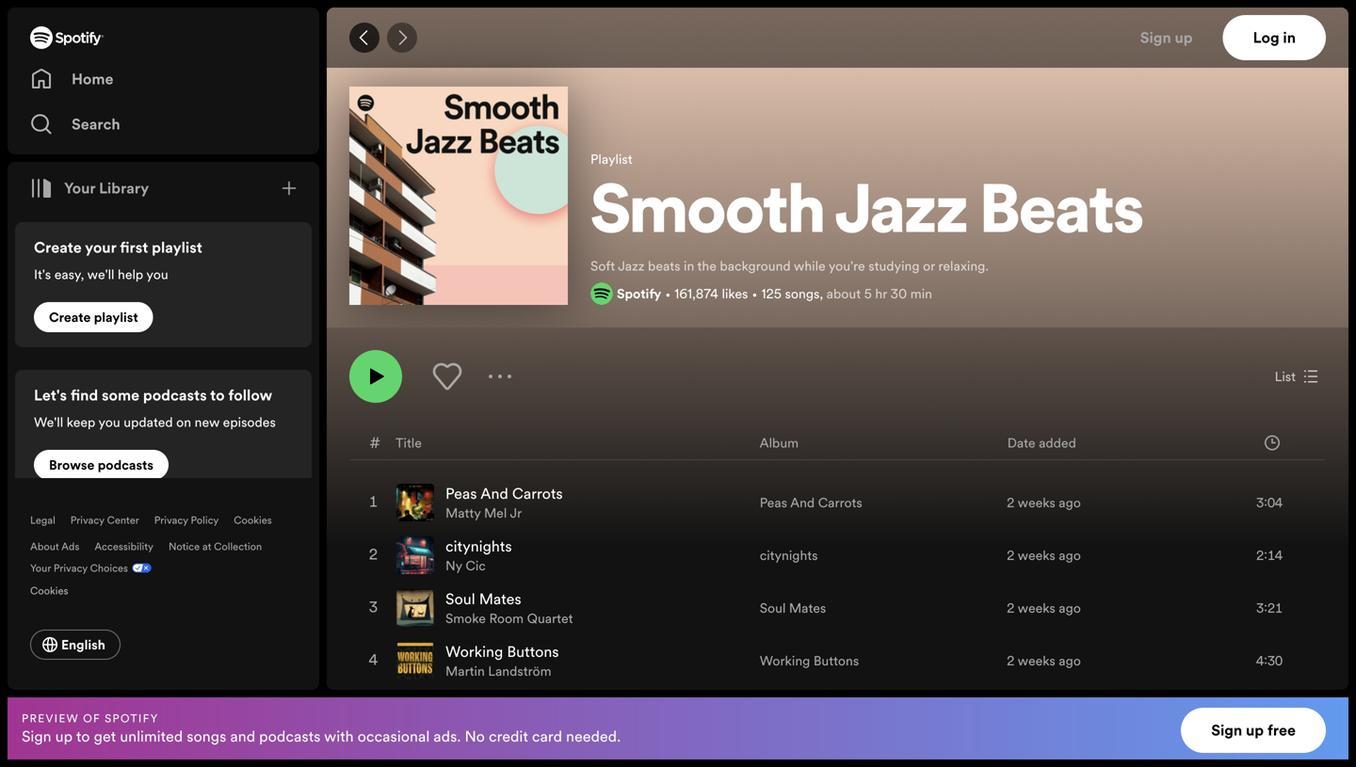 Task type: vqa. For each thing, say whether or not it's contained in the screenshot.
'you' corresponding to some
yes



Task type: locate. For each thing, give the bounding box(es) containing it.
main element
[[8, 8, 319, 690]]

collection
[[214, 540, 262, 554]]

working inside working buttons martin landström
[[446, 642, 503, 663]]

create up easy,
[[34, 237, 82, 258]]

in left the
[[684, 257, 694, 275]]

credit
[[489, 726, 528, 747]]

0 horizontal spatial to
[[76, 726, 90, 747]]

soul for soul mates smoke room quartet
[[446, 589, 475, 610]]

2 weeks ago
[[1007, 494, 1081, 512], [1007, 547, 1081, 565], [1007, 600, 1081, 617], [1007, 652, 1081, 670]]

0 horizontal spatial you
[[98, 414, 120, 431]]

weeks
[[1018, 494, 1056, 512], [1018, 547, 1056, 565], [1018, 600, 1056, 617], [1018, 652, 1056, 670]]

podcasts down the updated
[[98, 456, 153, 474]]

create for your
[[34, 237, 82, 258]]

to
[[210, 385, 225, 406], [76, 726, 90, 747]]

your for your privacy choices
[[30, 561, 51, 576]]

1 horizontal spatial soul
[[760, 600, 786, 617]]

0 horizontal spatial mates
[[479, 589, 522, 610]]

list
[[1275, 368, 1296, 386]]

1 horizontal spatial up
[[1175, 27, 1193, 48]]

to up new
[[210, 385, 225, 406]]

buttons for working buttons martin landström
[[507, 642, 559, 663]]

1 horizontal spatial working buttons link
[[760, 652, 859, 670]]

jazz right soft
[[618, 257, 645, 275]]

citynights
[[446, 536, 512, 557], [760, 547, 818, 565]]

161,874
[[675, 285, 719, 303]]

0 horizontal spatial citynights link
[[446, 536, 512, 557]]

1 ago from the top
[[1059, 494, 1081, 512]]

playlist inside create your first playlist it's easy, we'll help you
[[152, 237, 202, 258]]

0 horizontal spatial cookies
[[30, 584, 68, 598]]

playlist down help
[[94, 308, 138, 326]]

citynights for citynights
[[760, 547, 818, 565]]

up left of
[[55, 726, 73, 747]]

1 vertical spatial create
[[49, 308, 91, 326]]

soul mates link down cic
[[446, 589, 522, 610]]

2 ago from the top
[[1059, 547, 1081, 565]]

sign for sign up
[[1140, 27, 1172, 48]]

0 horizontal spatial peas
[[446, 484, 477, 504]]

5 cell from the left
[[1196, 689, 1309, 739]]

privacy up notice
[[154, 513, 188, 527]]

carrots down # row
[[818, 494, 863, 512]]

cookies up collection
[[234, 513, 272, 527]]

beats
[[980, 181, 1144, 249]]

you inside let's find some podcasts to follow we'll keep you updated on new episodes
[[98, 414, 120, 431]]

0 horizontal spatial up
[[55, 726, 73, 747]]

1 vertical spatial you
[[98, 414, 120, 431]]

0 horizontal spatial jazz
[[618, 257, 645, 275]]

buttons down soul mates
[[814, 652, 859, 670]]

legal link
[[30, 513, 55, 527]]

your library
[[64, 178, 149, 199]]

0 horizontal spatial spotify image
[[30, 26, 104, 49]]

1 vertical spatial your
[[30, 561, 51, 576]]

it's
[[34, 266, 51, 284]]

studying
[[869, 257, 920, 275]]

your inside button
[[64, 178, 95, 199]]

ago
[[1059, 494, 1081, 512], [1059, 547, 1081, 565], [1059, 600, 1081, 617], [1059, 652, 1081, 670]]

1 2 weeks ago from the top
[[1007, 494, 1081, 512]]

songs left and
[[187, 726, 226, 747]]

up inside the top bar and user menu element
[[1175, 27, 1193, 48]]

go forward image
[[395, 30, 410, 45]]

0 horizontal spatial soul
[[446, 589, 475, 610]]

podcasts right and
[[259, 726, 321, 747]]

0 vertical spatial your
[[64, 178, 95, 199]]

in inside smooth jazz beats soft jazz beats in the background while you're studying or relaxing.
[[684, 257, 694, 275]]

accessibility link
[[95, 540, 153, 554]]

up for sign up
[[1175, 27, 1193, 48]]

0 vertical spatial cookies
[[234, 513, 272, 527]]

songs down while at the right top of page
[[785, 285, 820, 303]]

ago for peas and carrots
[[1059, 494, 1081, 512]]

0 vertical spatial playlist
[[152, 237, 202, 258]]

3 ago from the top
[[1059, 600, 1081, 617]]

ny cic link
[[446, 557, 486, 575]]

peas down album
[[760, 494, 787, 512]]

1 horizontal spatial mates
[[789, 600, 826, 617]]

follow
[[228, 385, 272, 406]]

mates up working buttons
[[789, 600, 826, 617]]

cookies down your privacy choices button at the bottom left
[[30, 584, 68, 598]]

and down album
[[790, 494, 815, 512]]

spotify image
[[30, 26, 104, 49], [591, 283, 613, 305]]

create inside button
[[49, 308, 91, 326]]

0 horizontal spatial sign
[[22, 726, 51, 747]]

songs
[[785, 285, 820, 303], [187, 726, 226, 747]]

2 cell from the left
[[397, 689, 745, 739]]

search link
[[30, 105, 297, 143]]

1 horizontal spatial citynights
[[760, 547, 818, 565]]

0 horizontal spatial citynights
[[446, 536, 512, 557]]

citynights for citynights ny cic
[[446, 536, 512, 557]]

added
[[1039, 434, 1076, 452]]

161,874 likes
[[675, 285, 748, 303]]

privacy for privacy center
[[70, 513, 104, 527]]

List button
[[1268, 362, 1326, 392]]

playlist right first
[[152, 237, 202, 258]]

soul up working buttons
[[760, 600, 786, 617]]

notice at collection link
[[169, 540, 262, 554]]

0 horizontal spatial working
[[446, 642, 503, 663]]

sign up free button
[[1181, 708, 1326, 754]]

soul
[[446, 589, 475, 610], [760, 600, 786, 617]]

2 horizontal spatial sign
[[1212, 721, 1243, 741]]

mates
[[479, 589, 522, 610], [789, 600, 826, 617]]

1 horizontal spatial in
[[1283, 27, 1296, 48]]

1 horizontal spatial buttons
[[814, 652, 859, 670]]

0 vertical spatial to
[[210, 385, 225, 406]]

3 weeks from the top
[[1018, 600, 1056, 617]]

1 horizontal spatial cookies
[[234, 513, 272, 527]]

carrots right the 'mel'
[[512, 484, 563, 504]]

to inside preview of spotify sign up to get unlimited songs and podcasts with occasional ads. no credit card needed.
[[76, 726, 90, 747]]

0 vertical spatial podcasts
[[143, 385, 207, 406]]

0 horizontal spatial songs
[[187, 726, 226, 747]]

smoke
[[446, 610, 486, 628]]

martin landström link
[[446, 663, 552, 681]]

you for first
[[146, 266, 168, 284]]

citynights down matty mel jr link
[[446, 536, 512, 557]]

peas left the 'mel'
[[446, 484, 477, 504]]

citynights inside cell
[[446, 536, 512, 557]]

carrots
[[512, 484, 563, 504], [818, 494, 863, 512]]

working
[[446, 642, 503, 663], [760, 652, 810, 670]]

0 horizontal spatial spotify
[[105, 711, 159, 726]]

spotify image up home
[[30, 26, 104, 49]]

citynights link
[[446, 536, 512, 557], [760, 547, 818, 565]]

working for working buttons
[[760, 652, 810, 670]]

working buttons
[[760, 652, 859, 670]]

1 horizontal spatial and
[[790, 494, 815, 512]]

spotify down beats
[[617, 285, 661, 303]]

working down soul mates
[[760, 652, 810, 670]]

1 horizontal spatial to
[[210, 385, 225, 406]]

your left library
[[64, 178, 95, 199]]

1 horizontal spatial songs
[[785, 285, 820, 303]]

4 2 from the top
[[1007, 652, 1015, 670]]

podcasts
[[143, 385, 207, 406], [98, 456, 153, 474], [259, 726, 321, 747]]

create down easy,
[[49, 308, 91, 326]]

working buttons link down room
[[446, 642, 559, 663]]

2
[[1007, 494, 1015, 512], [1007, 547, 1015, 565], [1007, 600, 1015, 617], [1007, 652, 1015, 670]]

sign for sign up free
[[1212, 721, 1243, 741]]

privacy center link
[[70, 513, 139, 527]]

2 2 from the top
[[1007, 547, 1015, 565]]

privacy up ads
[[70, 513, 104, 527]]

3 2 from the top
[[1007, 600, 1015, 617]]

smooth
[[591, 181, 825, 249]]

and inside peas and carrots matty mel jr
[[480, 484, 509, 504]]

sign inside preview of spotify sign up to get unlimited songs and podcasts with occasional ads. no credit card needed.
[[22, 726, 51, 747]]

3 2 weeks ago from the top
[[1007, 600, 1081, 617]]

your down about
[[30, 561, 51, 576]]

in right log
[[1283, 27, 1296, 48]]

0 vertical spatial cookies link
[[234, 513, 272, 527]]

your
[[64, 178, 95, 199], [30, 561, 51, 576]]

podcasts up on
[[143, 385, 207, 406]]

0 horizontal spatial cookies link
[[30, 579, 83, 600]]

peas inside peas and carrots matty mel jr
[[446, 484, 477, 504]]

2 vertical spatial podcasts
[[259, 726, 321, 747]]

jazz up "studying"
[[836, 181, 968, 249]]

1 weeks from the top
[[1018, 494, 1056, 512]]

soul mates link up working buttons
[[760, 600, 826, 617]]

soul inside soul mates smoke room quartet
[[446, 589, 475, 610]]

2 for working buttons
[[1007, 652, 1015, 670]]

1 vertical spatial to
[[76, 726, 90, 747]]

4 weeks from the top
[[1018, 652, 1056, 670]]

up left free
[[1246, 721, 1264, 741]]

soul down ny cic link
[[446, 589, 475, 610]]

1 2 from the top
[[1007, 494, 1015, 512]]

0 horizontal spatial buttons
[[507, 642, 559, 663]]

1 horizontal spatial your
[[64, 178, 95, 199]]

we'll
[[34, 414, 63, 431]]

0 vertical spatial create
[[34, 237, 82, 258]]

3:21
[[1257, 600, 1283, 617]]

log in
[[1253, 27, 1296, 48]]

easy,
[[54, 266, 84, 284]]

citynights link down matty mel jr link
[[446, 536, 512, 557]]

0 horizontal spatial soul mates link
[[446, 589, 522, 610]]

library
[[99, 178, 149, 199]]

new
[[195, 414, 220, 431]]

0 vertical spatial jazz
[[836, 181, 968, 249]]

1 horizontal spatial cookies link
[[234, 513, 272, 527]]

english
[[61, 636, 105, 654]]

2 horizontal spatial up
[[1246, 721, 1264, 741]]

create
[[34, 237, 82, 258], [49, 308, 91, 326]]

1 vertical spatial spotify
[[105, 711, 159, 726]]

0 horizontal spatial working buttons link
[[446, 642, 559, 663]]

you right keep
[[98, 414, 120, 431]]

up left log
[[1175, 27, 1193, 48]]

0 vertical spatial spotify
[[617, 285, 661, 303]]

weeks for citynights
[[1018, 547, 1056, 565]]

4 ago from the top
[[1059, 652, 1081, 670]]

carrots for peas and carrots
[[818, 494, 863, 512]]

spotify image down soft
[[591, 283, 613, 305]]

0 horizontal spatial playlist
[[94, 308, 138, 326]]

notice at collection
[[169, 540, 262, 554]]

1 horizontal spatial carrots
[[818, 494, 863, 512]]

0 horizontal spatial your
[[30, 561, 51, 576]]

working buttons link down soul mates
[[760, 652, 859, 670]]

log in button
[[1223, 15, 1326, 60]]

martin
[[446, 663, 485, 681]]

citynights up soul mates
[[760, 547, 818, 565]]

1 vertical spatial in
[[684, 257, 694, 275]]

with
[[324, 726, 354, 747]]

carrots for peas and carrots matty mel jr
[[512, 484, 563, 504]]

,
[[820, 285, 823, 303]]

spotify inside preview of spotify sign up to get unlimited songs and podcasts with occasional ads. no credit card needed.
[[105, 711, 159, 726]]

1 horizontal spatial playlist
[[152, 237, 202, 258]]

0 vertical spatial in
[[1283, 27, 1296, 48]]

# row
[[350, 427, 1325, 461]]

2 2 weeks ago from the top
[[1007, 547, 1081, 565]]

privacy
[[70, 513, 104, 527], [154, 513, 188, 527], [54, 561, 87, 576]]

3 cell from the left
[[760, 689, 992, 739]]

spotify right of
[[105, 711, 159, 726]]

and left jr
[[480, 484, 509, 504]]

ads
[[61, 540, 79, 554]]

1 horizontal spatial citynights link
[[760, 547, 818, 565]]

0 horizontal spatial in
[[684, 257, 694, 275]]

cookies link up collection
[[234, 513, 272, 527]]

and for peas and carrots matty mel jr
[[480, 484, 509, 504]]

and for peas and carrots
[[790, 494, 815, 512]]

to left get
[[76, 726, 90, 747]]

you right help
[[146, 266, 168, 284]]

peas and carrots cell
[[397, 478, 745, 528]]

jazz
[[836, 181, 968, 249], [618, 257, 645, 275]]

2:14
[[1257, 547, 1283, 565]]

1 vertical spatial playlist
[[94, 308, 138, 326]]

citynights link up soul mates
[[760, 547, 818, 565]]

1 vertical spatial spotify image
[[591, 283, 613, 305]]

sign inside the top bar and user menu element
[[1140, 27, 1172, 48]]

working buttons link inside cell
[[446, 642, 559, 663]]

2 weeks from the top
[[1018, 547, 1056, 565]]

album
[[760, 434, 799, 452]]

1 horizontal spatial working
[[760, 652, 810, 670]]

and
[[480, 484, 509, 504], [790, 494, 815, 512]]

you inside create your first playlist it's easy, we'll help you
[[146, 266, 168, 284]]

sign up button
[[1133, 15, 1223, 60]]

peas
[[446, 484, 477, 504], [760, 494, 787, 512]]

4 2 weeks ago from the top
[[1007, 652, 1081, 670]]

mates down cic
[[479, 589, 522, 610]]

matty
[[446, 504, 481, 522]]

3:04 cell
[[1196, 478, 1309, 528]]

smooth jazz beats image
[[349, 87, 568, 305]]

cookies link down your privacy choices button at the bottom left
[[30, 579, 83, 600]]

create your first playlist it's easy, we'll help you
[[34, 237, 202, 284]]

0 vertical spatial you
[[146, 266, 168, 284]]

your library button
[[23, 170, 156, 207]]

1 horizontal spatial spotify
[[617, 285, 661, 303]]

0 horizontal spatial carrots
[[512, 484, 563, 504]]

working down smoke
[[446, 642, 503, 663]]

your privacy choices
[[30, 561, 128, 576]]

create inside create your first playlist it's easy, we'll help you
[[34, 237, 82, 258]]

sign
[[1140, 27, 1172, 48], [1212, 721, 1243, 741], [22, 726, 51, 747]]

0 horizontal spatial and
[[480, 484, 509, 504]]

carrots inside peas and carrots matty mel jr
[[512, 484, 563, 504]]

buttons inside working buttons martin landström
[[507, 642, 559, 663]]

4 cell from the left
[[1007, 689, 1181, 739]]

0 vertical spatial spotify image
[[30, 26, 104, 49]]

1 horizontal spatial sign
[[1140, 27, 1172, 48]]

mates inside soul mates smoke room quartet
[[479, 589, 522, 610]]

peas and carrots matty mel jr
[[446, 484, 563, 522]]

cell
[[366, 689, 381, 739], [397, 689, 745, 739], [760, 689, 992, 739], [1007, 689, 1181, 739], [1196, 689, 1309, 739]]

1 horizontal spatial you
[[146, 266, 168, 284]]

occasional
[[358, 726, 430, 747]]

1 vertical spatial songs
[[187, 726, 226, 747]]

buttons down quartet
[[507, 642, 559, 663]]

privacy down ads
[[54, 561, 87, 576]]

likes
[[722, 285, 748, 303]]

privacy center
[[70, 513, 139, 527]]

1 horizontal spatial peas
[[760, 494, 787, 512]]

0 vertical spatial songs
[[785, 285, 820, 303]]



Task type: describe. For each thing, give the bounding box(es) containing it.
you for some
[[98, 414, 120, 431]]

30
[[891, 285, 907, 303]]

peas for peas and carrots
[[760, 494, 787, 512]]

2 for citynights
[[1007, 547, 1015, 565]]

log
[[1253, 27, 1280, 48]]

spotify image inside main element
[[30, 26, 104, 49]]

ago for working buttons
[[1059, 652, 1081, 670]]

while
[[794, 257, 826, 275]]

duration element
[[1265, 436, 1280, 451]]

2 weeks ago for soul mates
[[1007, 600, 1081, 617]]

first
[[120, 237, 148, 258]]

your privacy choices button
[[30, 561, 128, 576]]

notice
[[169, 540, 200, 554]]

center
[[107, 513, 139, 527]]

weeks for soul mates
[[1018, 600, 1056, 617]]

top bar and user menu element
[[327, 8, 1349, 68]]

privacy for privacy policy
[[154, 513, 188, 527]]

cic
[[466, 557, 486, 575]]

1 horizontal spatial peas and carrots link
[[760, 494, 863, 512]]

choices
[[90, 561, 128, 576]]

at
[[202, 540, 211, 554]]

browse podcasts
[[49, 456, 153, 474]]

privacy policy
[[154, 513, 219, 527]]

beats
[[648, 257, 681, 275]]

about
[[827, 285, 861, 303]]

in inside log in button
[[1283, 27, 1296, 48]]

privacy policy link
[[154, 513, 219, 527]]

browse podcasts link
[[34, 450, 169, 480]]

1 vertical spatial podcasts
[[98, 456, 153, 474]]

4:30
[[1257, 652, 1283, 670]]

your for your library
[[64, 178, 95, 199]]

help
[[118, 266, 143, 284]]

citynights cell
[[397, 530, 745, 581]]

mel
[[484, 504, 507, 522]]

working buttons cell
[[397, 636, 745, 687]]

and
[[230, 726, 255, 747]]

up for sign up free
[[1246, 721, 1264, 741]]

smoke room quartet link
[[446, 610, 573, 628]]

date added
[[1008, 434, 1076, 452]]

buttons for working buttons
[[814, 652, 859, 670]]

let's find some podcasts to follow we'll keep you updated on new episodes
[[34, 385, 276, 431]]

accessibility
[[95, 540, 153, 554]]

2 weeks ago for peas and carrots
[[1007, 494, 1081, 512]]

landström
[[488, 663, 552, 681]]

duration image
[[1265, 436, 1280, 451]]

background
[[720, 257, 791, 275]]

ads.
[[434, 726, 461, 747]]

1 horizontal spatial jazz
[[836, 181, 968, 249]]

weeks for working buttons
[[1018, 652, 1056, 670]]

# column header
[[370, 427, 381, 460]]

1 vertical spatial cookies link
[[30, 579, 83, 600]]

2 for peas and carrots
[[1007, 494, 1015, 512]]

songs inside preview of spotify sign up to get unlimited songs and podcasts with occasional ads. no credit card needed.
[[187, 726, 226, 747]]

soul mates cell
[[397, 583, 745, 634]]

card
[[532, 726, 562, 747]]

on
[[176, 414, 191, 431]]

working buttons martin landström
[[446, 642, 559, 681]]

legal
[[30, 513, 55, 527]]

podcasts inside preview of spotify sign up to get unlimited songs and podcasts with occasional ads. no credit card needed.
[[259, 726, 321, 747]]

episodes
[[223, 414, 276, 431]]

2 weeks ago for working buttons
[[1007, 652, 1081, 670]]

room
[[489, 610, 524, 628]]

1 cell from the left
[[366, 689, 381, 739]]

preview
[[22, 711, 79, 726]]

#
[[370, 433, 381, 454]]

home
[[72, 69, 113, 89]]

english button
[[30, 630, 120, 660]]

updated
[[124, 414, 173, 431]]

working for working buttons martin landström
[[446, 642, 503, 663]]

soul for soul mates
[[760, 600, 786, 617]]

about
[[30, 540, 59, 554]]

smooth jazz beats soft jazz beats in the background while you're studying or relaxing.
[[591, 181, 1144, 275]]

title
[[396, 434, 422, 452]]

soul mates smoke room quartet
[[446, 589, 573, 628]]

ago for citynights
[[1059, 547, 1081, 565]]

0 horizontal spatial peas and carrots link
[[446, 484, 563, 504]]

soul mates
[[760, 600, 826, 617]]

1 horizontal spatial spotify image
[[591, 283, 613, 305]]

create for playlist
[[49, 308, 91, 326]]

ago for soul mates
[[1059, 600, 1081, 617]]

california consumer privacy act (ccpa) opt-out icon image
[[128, 561, 152, 579]]

go back image
[[357, 30, 372, 45]]

sign up free
[[1212, 721, 1296, 741]]

create playlist
[[49, 308, 138, 326]]

needed.
[[566, 726, 621, 747]]

spotify link
[[617, 285, 661, 303]]

5
[[864, 285, 872, 303]]

search
[[72, 114, 120, 135]]

1 vertical spatial cookies
[[30, 584, 68, 598]]

125
[[762, 285, 782, 303]]

peas for peas and carrots matty mel jr
[[446, 484, 477, 504]]

of
[[83, 711, 101, 726]]

up inside preview of spotify sign up to get unlimited songs and podcasts with occasional ads. no credit card needed.
[[55, 726, 73, 747]]

unlimited
[[120, 726, 183, 747]]

1 horizontal spatial soul mates link
[[760, 600, 826, 617]]

mates for soul mates
[[789, 600, 826, 617]]

to inside let's find some podcasts to follow we'll keep you updated on new episodes
[[210, 385, 225, 406]]

your
[[85, 237, 116, 258]]

keep
[[67, 414, 95, 431]]

weeks for peas and carrots
[[1018, 494, 1056, 512]]

browse
[[49, 456, 95, 474]]

podcasts inside let's find some podcasts to follow we'll keep you updated on new episodes
[[143, 385, 207, 406]]

date
[[1008, 434, 1036, 452]]

relaxing.
[[939, 257, 989, 275]]

sign up
[[1140, 27, 1193, 48]]

preview of spotify sign up to get unlimited songs and podcasts with occasional ads. no credit card needed.
[[22, 711, 621, 747]]

citynights ny cic
[[446, 536, 512, 575]]

the
[[698, 257, 717, 275]]

about ads link
[[30, 540, 79, 554]]

get
[[94, 726, 116, 747]]

home link
[[30, 60, 297, 98]]

mates for soul mates smoke room quartet
[[479, 589, 522, 610]]

2 for soul mates
[[1007, 600, 1015, 617]]

playlist inside button
[[94, 308, 138, 326]]

you're
[[829, 257, 865, 275]]

smooth jazz beats grid
[[328, 426, 1348, 768]]

hr
[[875, 285, 887, 303]]

1 vertical spatial jazz
[[618, 257, 645, 275]]

some
[[102, 385, 140, 406]]

playlist
[[591, 150, 633, 168]]

no
[[465, 726, 485, 747]]

125 songs , about 5 hr 30 min
[[762, 285, 933, 303]]

free
[[1268, 721, 1296, 741]]

min
[[911, 285, 933, 303]]

2 weeks ago for citynights
[[1007, 547, 1081, 565]]

or
[[923, 257, 935, 275]]



